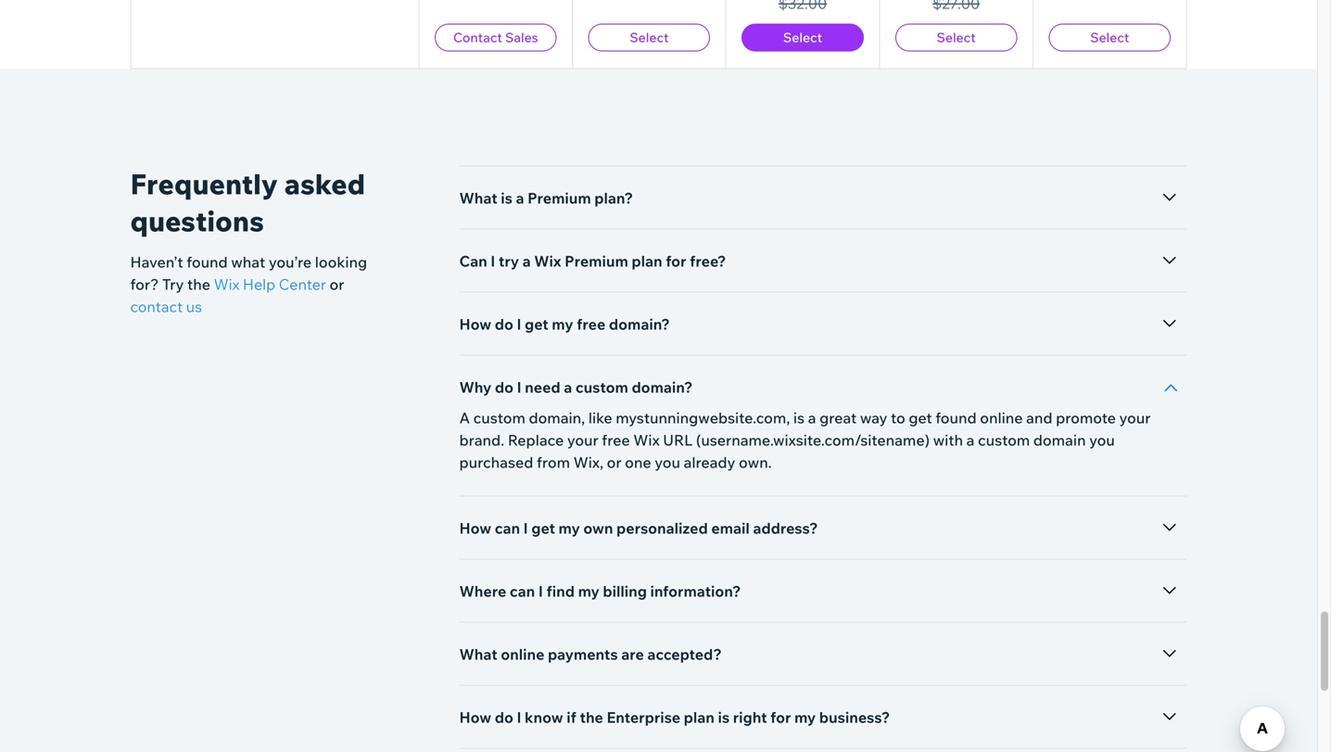 Task type: describe. For each thing, give the bounding box(es) containing it.
1 horizontal spatial you
[[1090, 431, 1116, 449]]

where can i find my billing information?
[[460, 582, 741, 601]]

billing
[[603, 582, 647, 601]]

less
[[624, 7, 656, 26]]

and
[[1027, 409, 1053, 427]]

us
[[186, 297, 202, 316]]

show less features button
[[559, 0, 759, 33]]

plan?
[[595, 189, 633, 207]]

features
[[659, 7, 720, 26]]

domain,
[[529, 409, 585, 427]]

my left business?
[[795, 708, 816, 727]]

i for where can i find my billing information?
[[539, 582, 543, 601]]

how can i get my own personalized email address?
[[460, 519, 818, 537]]

personalized
[[617, 519, 708, 537]]

0 vertical spatial custom
[[576, 378, 629, 397]]

need
[[525, 378, 561, 397]]

for?
[[130, 275, 159, 294]]

or inside a custom domain, like mystunningwebsite.com, is a great way to get found online and promote your brand. replace your free wix url (username.wixsite.com/sitename) with a custom domain you purchased from wix, or one you already own.
[[607, 453, 622, 472]]

how for how can i get my own personalized email address?
[[460, 519, 492, 537]]

own.
[[739, 453, 772, 472]]

wix,
[[574, 453, 604, 472]]

address?
[[753, 519, 818, 537]]

1 vertical spatial custom
[[474, 409, 526, 427]]

online inside a custom domain, like mystunningwebsite.com, is a great way to get found online and promote your brand. replace your free wix url (username.wixsite.com/sitename) with a custom domain you purchased from wix, or one you already own.
[[981, 409, 1023, 427]]

select for 3rd the select button from the left
[[937, 29, 976, 45]]

contact sales
[[453, 29, 539, 45]]

domain? for how do i get my free domain?
[[609, 315, 670, 333]]

questions
[[130, 204, 264, 238]]

brand.
[[460, 431, 505, 449]]

i left 'try'
[[491, 252, 496, 270]]

domain? for why do i need a custom domain?
[[632, 378, 693, 397]]

show less features
[[582, 7, 720, 26]]

1 vertical spatial the
[[580, 708, 604, 727]]

get for how do i get my free domain?
[[525, 315, 549, 333]]

i for why do i need a custom domain?
[[517, 378, 522, 397]]

0 horizontal spatial for
[[666, 252, 687, 270]]

find
[[547, 582, 575, 601]]

do for get
[[495, 315, 514, 333]]

asked
[[284, 166, 365, 201]]

get for how can i get my own personalized email address?
[[532, 519, 556, 537]]

0 horizontal spatial plan
[[632, 252, 663, 270]]

know
[[525, 708, 564, 727]]

enterprise
[[607, 708, 681, 727]]

why do i need a custom domain?
[[460, 378, 693, 397]]

select for 4th the select button
[[1091, 29, 1130, 45]]

or inside try the wix help center or contact us
[[330, 275, 344, 294]]

contact
[[453, 29, 503, 45]]

a right 'try'
[[523, 252, 531, 270]]

great
[[820, 409, 857, 427]]

how for how do i know if the enterprise plan is right for my business?
[[460, 708, 492, 727]]

way
[[861, 409, 888, 427]]

contact
[[130, 297, 183, 316]]

frequently
[[130, 166, 278, 201]]

a up (username.wixsite.com/sitename)
[[808, 409, 817, 427]]

free inside a custom domain, like mystunningwebsite.com, is a great way to get found online and promote your brand. replace your free wix url (username.wixsite.com/sitename) with a custom domain you purchased from wix, or one you already own.
[[602, 431, 630, 449]]

1 horizontal spatial plan
[[684, 708, 715, 727]]

0 vertical spatial free
[[577, 315, 606, 333]]

a right need
[[564, 378, 572, 397]]

where
[[460, 582, 507, 601]]

what for what is a premium plan?
[[460, 189, 498, 207]]

try
[[162, 275, 184, 294]]

like
[[589, 409, 613, 427]]

wix help center link
[[214, 273, 326, 295]]

0 horizontal spatial online
[[501, 645, 545, 664]]

to
[[891, 409, 906, 427]]

(username.wixsite.com/sitename)
[[696, 431, 930, 449]]

my for billing
[[578, 582, 600, 601]]

1 vertical spatial you
[[655, 453, 681, 472]]

what online payments are accepted?
[[460, 645, 722, 664]]

replace
[[508, 431, 564, 449]]

3 select button from the left
[[896, 24, 1018, 51]]

email
[[712, 519, 750, 537]]

help
[[243, 275, 276, 294]]

how for how do i get my free domain?
[[460, 315, 492, 333]]

how do i know if the enterprise plan is right for my business?
[[460, 708, 891, 727]]

you're
[[269, 253, 312, 271]]

0 vertical spatial premium
[[528, 189, 591, 207]]

contact us link
[[130, 295, 202, 318]]

2 vertical spatial is
[[718, 708, 730, 727]]

can i try a wix premium plan for free?
[[460, 252, 727, 270]]



Task type: locate. For each thing, give the bounding box(es) containing it.
accepted?
[[648, 645, 722, 664]]

business?
[[820, 708, 891, 727]]

do for need
[[495, 378, 514, 397]]

why
[[460, 378, 492, 397]]

0 horizontal spatial is
[[501, 189, 513, 207]]

2 do from the top
[[495, 378, 514, 397]]

free
[[577, 315, 606, 333], [602, 431, 630, 449]]

i for how do i know if the enterprise plan is right for my business?
[[517, 708, 522, 727]]

custom down and
[[978, 431, 1031, 449]]

can for how
[[495, 519, 520, 537]]

what
[[231, 253, 265, 271]]

4 select button from the left
[[1049, 24, 1171, 51]]

1 vertical spatial what
[[460, 645, 498, 664]]

1 vertical spatial or
[[607, 453, 622, 472]]

or
[[330, 275, 344, 294], [607, 453, 622, 472]]

1 horizontal spatial for
[[771, 708, 792, 727]]

get
[[525, 315, 549, 333], [909, 409, 933, 427], [532, 519, 556, 537]]

2 horizontal spatial custom
[[978, 431, 1031, 449]]

2 select from the left
[[784, 29, 823, 45]]

i
[[491, 252, 496, 270], [517, 315, 522, 333], [517, 378, 522, 397], [524, 519, 528, 537], [539, 582, 543, 601], [517, 708, 522, 727]]

2 vertical spatial custom
[[978, 431, 1031, 449]]

if
[[567, 708, 577, 727]]

is up 'try'
[[501, 189, 513, 207]]

found left what
[[187, 253, 228, 271]]

my up why do i need a custom domain?
[[552, 315, 574, 333]]

select for 3rd the select button from the right
[[784, 29, 823, 45]]

your up 'wix,'
[[567, 431, 599, 449]]

a right with
[[967, 431, 975, 449]]

2 horizontal spatial is
[[794, 409, 805, 427]]

3 select from the left
[[937, 29, 976, 45]]

contact sales button
[[435, 24, 557, 51]]

can for where
[[510, 582, 535, 601]]

how left know
[[460, 708, 492, 727]]

0 vertical spatial what
[[460, 189, 498, 207]]

show
[[582, 7, 621, 26]]

with
[[934, 431, 964, 449]]

the
[[187, 275, 211, 294], [580, 708, 604, 727]]

select button
[[589, 24, 711, 51], [742, 24, 864, 51], [896, 24, 1018, 51], [1049, 24, 1171, 51]]

i left find
[[539, 582, 543, 601]]

1 vertical spatial free
[[602, 431, 630, 449]]

wix inside try the wix help center or contact us
[[214, 275, 240, 294]]

how up where
[[460, 519, 492, 537]]

1 select button from the left
[[589, 24, 711, 51]]

own
[[584, 519, 613, 537]]

what is a premium plan?
[[460, 189, 633, 207]]

i down 'try'
[[517, 315, 522, 333]]

0 vertical spatial your
[[1120, 409, 1151, 427]]

or down looking
[[330, 275, 344, 294]]

2 horizontal spatial wix
[[634, 431, 660, 449]]

1 horizontal spatial or
[[607, 453, 622, 472]]

for right right
[[771, 708, 792, 727]]

you down url
[[655, 453, 681, 472]]

1 horizontal spatial the
[[580, 708, 604, 727]]

0 horizontal spatial you
[[655, 453, 681, 472]]

can
[[460, 252, 488, 270]]

1 vertical spatial domain?
[[632, 378, 693, 397]]

do right why
[[495, 378, 514, 397]]

select for 1st the select button from left
[[630, 29, 669, 45]]

how do i get my free domain?
[[460, 315, 670, 333]]

is
[[501, 189, 513, 207], [794, 409, 805, 427], [718, 708, 730, 727]]

1 horizontal spatial wix
[[534, 252, 562, 270]]

0 horizontal spatial custom
[[474, 409, 526, 427]]

1 vertical spatial found
[[936, 409, 977, 427]]

2 vertical spatial how
[[460, 708, 492, 727]]

1 vertical spatial for
[[771, 708, 792, 727]]

domain? up mystunningwebsite.com,
[[632, 378, 693, 397]]

one
[[625, 453, 652, 472]]

2 vertical spatial wix
[[634, 431, 660, 449]]

premium down plan?
[[565, 252, 629, 270]]

0 vertical spatial can
[[495, 519, 520, 537]]

do for know
[[495, 708, 514, 727]]

haven't
[[130, 253, 183, 271]]

for left "free?"
[[666, 252, 687, 270]]

a
[[516, 189, 524, 207], [523, 252, 531, 270], [564, 378, 572, 397], [808, 409, 817, 427], [967, 431, 975, 449]]

how
[[460, 315, 492, 333], [460, 519, 492, 537], [460, 708, 492, 727]]

0 vertical spatial wix
[[534, 252, 562, 270]]

or left one
[[607, 453, 622, 472]]

is inside a custom domain, like mystunningwebsite.com, is a great way to get found online and promote your brand. replace your free wix url (username.wixsite.com/sitename) with a custom domain you purchased from wix, or one you already own.
[[794, 409, 805, 427]]

get inside a custom domain, like mystunningwebsite.com, is a great way to get found online and promote your brand. replace your free wix url (username.wixsite.com/sitename) with a custom domain you purchased from wix, or one you already own.
[[909, 409, 933, 427]]

found inside a custom domain, like mystunningwebsite.com, is a great way to get found online and promote your brand. replace your free wix url (username.wixsite.com/sitename) with a custom domain you purchased from wix, or one you already own.
[[936, 409, 977, 427]]

how up why
[[460, 315, 492, 333]]

0 horizontal spatial the
[[187, 275, 211, 294]]

found
[[187, 253, 228, 271], [936, 409, 977, 427]]

1 vertical spatial online
[[501, 645, 545, 664]]

found up with
[[936, 409, 977, 427]]

is up (username.wixsite.com/sitename)
[[794, 409, 805, 427]]

1 vertical spatial wix
[[214, 275, 240, 294]]

do left know
[[495, 708, 514, 727]]

what down where
[[460, 645, 498, 664]]

0 vertical spatial found
[[187, 253, 228, 271]]

my left own
[[559, 519, 580, 537]]

a up 'try'
[[516, 189, 524, 207]]

the up us
[[187, 275, 211, 294]]

i left need
[[517, 378, 522, 397]]

2 how from the top
[[460, 519, 492, 537]]

1 vertical spatial how
[[460, 519, 492, 537]]

online
[[981, 409, 1023, 427], [501, 645, 545, 664]]

do down 'try'
[[495, 315, 514, 333]]

right
[[733, 708, 768, 727]]

1 vertical spatial do
[[495, 378, 514, 397]]

you down promote
[[1090, 431, 1116, 449]]

0 vertical spatial domain?
[[609, 315, 670, 333]]

mystunningwebsite.com,
[[616, 409, 791, 427]]

2 vertical spatial get
[[532, 519, 556, 537]]

free down can i try a wix premium plan for free? on the top of the page
[[577, 315, 606, 333]]

0 horizontal spatial found
[[187, 253, 228, 271]]

frequently asked questions
[[130, 166, 365, 238]]

wix up one
[[634, 431, 660, 449]]

what for what online payments are accepted?
[[460, 645, 498, 664]]

the right if
[[580, 708, 604, 727]]

promote
[[1057, 409, 1117, 427]]

what up "can"
[[460, 189, 498, 207]]

get right to
[[909, 409, 933, 427]]

0 vertical spatial do
[[495, 315, 514, 333]]

1 horizontal spatial your
[[1120, 409, 1151, 427]]

1 vertical spatial can
[[510, 582, 535, 601]]

wix right 'try'
[[534, 252, 562, 270]]

3 how from the top
[[460, 708, 492, 727]]

try
[[499, 252, 519, 270]]

payments
[[548, 645, 618, 664]]

for
[[666, 252, 687, 270], [771, 708, 792, 727]]

1 vertical spatial get
[[909, 409, 933, 427]]

do
[[495, 315, 514, 333], [495, 378, 514, 397], [495, 708, 514, 727]]

already
[[684, 453, 736, 472]]

domain?
[[609, 315, 670, 333], [632, 378, 693, 397]]

0 vertical spatial get
[[525, 315, 549, 333]]

try the wix help center or contact us
[[130, 275, 344, 316]]

free down like
[[602, 431, 630, 449]]

0 horizontal spatial or
[[330, 275, 344, 294]]

2 select button from the left
[[742, 24, 864, 51]]

1 horizontal spatial online
[[981, 409, 1023, 427]]

is left right
[[718, 708, 730, 727]]

free?
[[690, 252, 727, 270]]

premium
[[528, 189, 591, 207], [565, 252, 629, 270]]

my for own
[[559, 519, 580, 537]]

plan left "free?"
[[632, 252, 663, 270]]

can down purchased
[[495, 519, 520, 537]]

1 select from the left
[[630, 29, 669, 45]]

get left own
[[532, 519, 556, 537]]

plan left right
[[684, 708, 715, 727]]

1 how from the top
[[460, 315, 492, 333]]

domain? down can i try a wix premium plan for free? on the top of the page
[[609, 315, 670, 333]]

1 horizontal spatial found
[[936, 409, 977, 427]]

can
[[495, 519, 520, 537], [510, 582, 535, 601]]

0 vertical spatial online
[[981, 409, 1023, 427]]

1 vertical spatial plan
[[684, 708, 715, 727]]

0 vertical spatial or
[[330, 275, 344, 294]]

1 horizontal spatial is
[[718, 708, 730, 727]]

you
[[1090, 431, 1116, 449], [655, 453, 681, 472]]

i for how can i get my own personalized email address?
[[524, 519, 528, 537]]

online left payments
[[501, 645, 545, 664]]

4 select from the left
[[1091, 29, 1130, 45]]

center
[[279, 275, 326, 294]]

custom
[[576, 378, 629, 397], [474, 409, 526, 427], [978, 431, 1031, 449]]

purchased
[[460, 453, 534, 472]]

custom up brand.
[[474, 409, 526, 427]]

1 what from the top
[[460, 189, 498, 207]]

sales
[[505, 29, 539, 45]]

wix inside a custom domain, like mystunningwebsite.com, is a great way to get found online and promote your brand. replace your free wix url (username.wixsite.com/sitename) with a custom domain you purchased from wix, or one you already own.
[[634, 431, 660, 449]]

my
[[552, 315, 574, 333], [559, 519, 580, 537], [578, 582, 600, 601], [795, 708, 816, 727]]

0 vertical spatial the
[[187, 275, 211, 294]]

3 do from the top
[[495, 708, 514, 727]]

found inside haven't found what you're looking for?
[[187, 253, 228, 271]]

0 horizontal spatial your
[[567, 431, 599, 449]]

2 what from the top
[[460, 645, 498, 664]]

select
[[630, 29, 669, 45], [784, 29, 823, 45], [937, 29, 976, 45], [1091, 29, 1130, 45]]

1 vertical spatial premium
[[565, 252, 629, 270]]

premium left plan?
[[528, 189, 591, 207]]

0 vertical spatial you
[[1090, 431, 1116, 449]]

domain
[[1034, 431, 1087, 449]]

a custom domain, like mystunningwebsite.com, is a great way to get found online and promote your brand. replace your free wix url (username.wixsite.com/sitename) with a custom domain you purchased from wix, or one you already own.
[[460, 409, 1151, 472]]

can left find
[[510, 582, 535, 601]]

i left know
[[517, 708, 522, 727]]

online left and
[[981, 409, 1023, 427]]

1 horizontal spatial custom
[[576, 378, 629, 397]]

your right promote
[[1120, 409, 1151, 427]]

are
[[622, 645, 644, 664]]

wix
[[534, 252, 562, 270], [214, 275, 240, 294], [634, 431, 660, 449]]

wix down what
[[214, 275, 240, 294]]

0 vertical spatial is
[[501, 189, 513, 207]]

i for how do i get my free domain?
[[517, 315, 522, 333]]

haven't found what you're looking for?
[[130, 253, 367, 294]]

url
[[663, 431, 693, 449]]

get up need
[[525, 315, 549, 333]]

from
[[537, 453, 570, 472]]

0 vertical spatial plan
[[632, 252, 663, 270]]

your
[[1120, 409, 1151, 427], [567, 431, 599, 449]]

1 vertical spatial is
[[794, 409, 805, 427]]

information?
[[651, 582, 741, 601]]

my right find
[[578, 582, 600, 601]]

0 vertical spatial for
[[666, 252, 687, 270]]

2 vertical spatial do
[[495, 708, 514, 727]]

0 vertical spatial how
[[460, 315, 492, 333]]

0 horizontal spatial wix
[[214, 275, 240, 294]]

a
[[460, 409, 470, 427]]

1 do from the top
[[495, 315, 514, 333]]

the inside try the wix help center or contact us
[[187, 275, 211, 294]]

my for free
[[552, 315, 574, 333]]

custom up like
[[576, 378, 629, 397]]

1 vertical spatial your
[[567, 431, 599, 449]]

looking
[[315, 253, 367, 271]]

i down purchased
[[524, 519, 528, 537]]



Task type: vqa. For each thing, say whether or not it's contained in the screenshot.
alert
no



